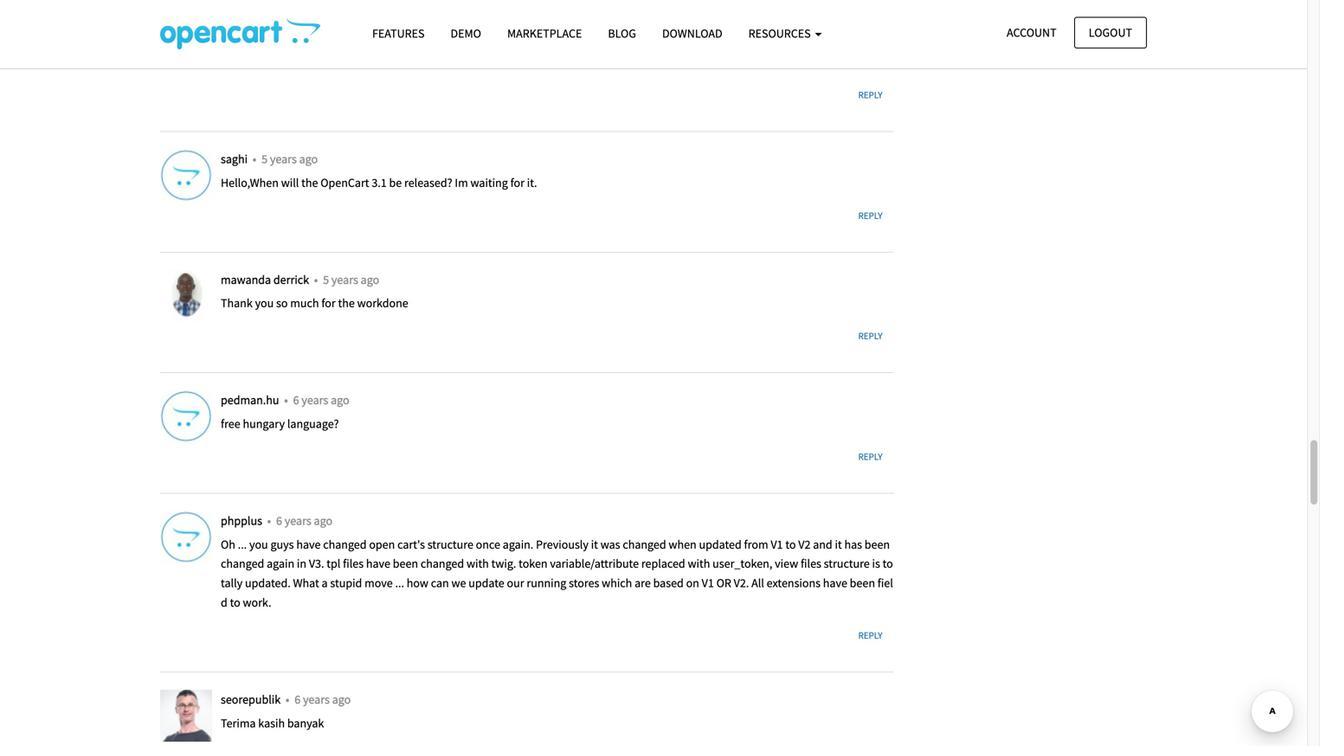 Task type: vqa. For each thing, say whether or not it's contained in the screenshot.
Websites
no



Task type: locate. For each thing, give the bounding box(es) containing it.
with up on
[[688, 556, 710, 571]]

0 vertical spatial ...
[[238, 537, 247, 552]]

structure down has
[[824, 556, 870, 571]]

tally
[[221, 575, 243, 591]]

years up language? on the left bottom
[[302, 392, 328, 408]]

have down and
[[823, 575, 847, 591]]

stupid
[[330, 575, 362, 591]]

5
[[261, 151, 268, 167], [323, 272, 329, 287]]

the left workdone
[[338, 295, 355, 311]]

thank inside the thank you jaydip savaliya
[[221, 35, 253, 50]]

user_token,
[[713, 556, 772, 571]]

6 for phpplus
[[276, 513, 282, 528]]

terima
[[221, 715, 256, 731]]

0 horizontal spatial 5
[[261, 151, 268, 167]]

0 horizontal spatial the
[[301, 175, 318, 190]]

5 years ago for much
[[323, 272, 379, 287]]

thank for thank you so much for the workdone
[[221, 295, 253, 311]]

0 vertical spatial v1
[[771, 537, 783, 552]]

reply button for oh ... you guys have changed open cart's structure once again.  previously it was changed when updated from v1 to v2 and it has been changed again in v3. tpl files have been changed with twig. token variable/attribute replaced with user_token, view files structure is to tally updated. what a stupid move ... how can we update our running stores which are based on v1 or v2. all extensions have been fiel d to work.
[[847, 623, 894, 648]]

can
[[431, 575, 449, 591]]

our
[[507, 575, 524, 591]]

it left was
[[591, 537, 598, 552]]

1 vertical spatial 5
[[323, 272, 329, 287]]

seorepublik image
[[160, 690, 212, 742]]

1 vertical spatial to
[[883, 556, 893, 571]]

to right d
[[230, 595, 240, 610]]

3 reply from the top
[[858, 330, 882, 342]]

1 horizontal spatial files
[[801, 556, 821, 571]]

years up thank you so much for the workdone
[[331, 272, 358, 287]]

6 years ago up guys
[[276, 513, 332, 528]]

years up banyak
[[303, 692, 330, 707]]

5 years ago up workdone
[[323, 272, 379, 287]]

the right will
[[301, 175, 318, 190]]

reply for oh ... you guys have changed open cart's structure once again.  previously it was changed when updated from v1 to v2 and it has been changed again in v3. tpl files have been changed with twig. token variable/attribute replaced with user_token, view files structure is to tally updated. what a stupid move ... how can we update our running stores which are based on v1 or v2. all extensions have been fiel d to work.
[[858, 629, 882, 641]]

2 it from the left
[[835, 537, 842, 552]]

1 vertical spatial ...
[[395, 575, 404, 591]]

phpplus
[[221, 513, 265, 528]]

reply button
[[847, 83, 894, 107], [847, 203, 894, 228], [847, 324, 894, 349], [847, 444, 894, 469], [847, 623, 894, 648]]

jaydip
[[221, 54, 255, 70]]

1 horizontal spatial 5
[[323, 272, 329, 287]]

to
[[785, 537, 796, 552], [883, 556, 893, 571], [230, 595, 240, 610]]

hello,when will the opencart 3.1 be released? im waiting for it.
[[221, 175, 537, 190]]

6 years ago
[[293, 392, 349, 408], [276, 513, 332, 528], [294, 692, 351, 707]]

all
[[751, 575, 764, 591]]

structure left once
[[427, 537, 473, 552]]

6 for seorepublik
[[294, 692, 300, 707]]

6 up guys
[[276, 513, 282, 528]]

it left has
[[835, 537, 842, 552]]

oh
[[221, 537, 235, 552]]

0 horizontal spatial structure
[[427, 537, 473, 552]]

2 reply from the top
[[858, 209, 882, 221]]

5 years ago for opencart
[[261, 151, 318, 167]]

saghi
[[221, 151, 250, 167]]

5 reply button from the top
[[847, 623, 894, 648]]

2 vertical spatial 6 years ago
[[294, 692, 351, 707]]

0 horizontal spatial have
[[296, 537, 321, 552]]

2 horizontal spatial to
[[883, 556, 893, 571]]

1 vertical spatial thank
[[221, 295, 253, 311]]

you inside the thank you jaydip savaliya
[[255, 35, 274, 50]]

for right much at the left of page
[[321, 295, 336, 311]]

you for so
[[255, 295, 274, 311]]

in
[[297, 556, 306, 571]]

1 vertical spatial been
[[393, 556, 418, 571]]

been left fiel
[[850, 575, 875, 591]]

1 vertical spatial 5 years ago
[[323, 272, 379, 287]]

thank
[[221, 35, 253, 50], [221, 295, 253, 311]]

0 vertical spatial 6 years ago
[[293, 392, 349, 408]]

1 horizontal spatial to
[[785, 537, 796, 552]]

been
[[865, 537, 890, 552], [393, 556, 418, 571], [850, 575, 875, 591]]

0 vertical spatial 5
[[261, 151, 268, 167]]

4 reply from the top
[[858, 450, 882, 463]]

have up the move
[[366, 556, 390, 571]]

... right oh
[[238, 537, 247, 552]]

0 vertical spatial structure
[[427, 537, 473, 552]]

years for mawanda derrick
[[331, 272, 358, 287]]

thank down 'mawanda'
[[221, 295, 253, 311]]

5 up thank you so much for the workdone
[[323, 272, 329, 287]]

1 files from the left
[[343, 556, 364, 571]]

1 horizontal spatial v1
[[771, 537, 783, 552]]

you
[[255, 35, 274, 50], [255, 295, 274, 311], [249, 537, 268, 552]]

v1 right on
[[702, 575, 714, 591]]

when
[[669, 537, 697, 552]]

it
[[591, 537, 598, 552], [835, 537, 842, 552]]

0 vertical spatial the
[[301, 175, 318, 190]]

...
[[238, 537, 247, 552], [395, 575, 404, 591]]

you up savaliya
[[255, 35, 274, 50]]

1 vertical spatial structure
[[824, 556, 870, 571]]

demo link
[[438, 18, 494, 49]]

6 up banyak
[[294, 692, 300, 707]]

for left it.
[[510, 175, 525, 190]]

changed
[[323, 537, 367, 552], [623, 537, 666, 552], [221, 556, 264, 571], [421, 556, 464, 571]]

will
[[281, 175, 299, 190]]

been down cart's
[[393, 556, 418, 571]]

free
[[221, 416, 240, 432]]

1 horizontal spatial with
[[688, 556, 710, 571]]

thank up jaydip
[[221, 35, 253, 50]]

1 vertical spatial v1
[[702, 575, 714, 591]]

6 years ago for you
[[276, 513, 332, 528]]

5 for saghi
[[261, 151, 268, 167]]

0 horizontal spatial with
[[467, 556, 489, 571]]

released?
[[404, 175, 452, 190]]

2 vertical spatial have
[[823, 575, 847, 591]]

2 thank from the top
[[221, 295, 253, 311]]

marketplace
[[507, 26, 582, 41]]

banyak
[[287, 715, 324, 731]]

2 horizontal spatial have
[[823, 575, 847, 591]]

years up guys
[[285, 513, 311, 528]]

kasih
[[258, 715, 285, 731]]

0 vertical spatial been
[[865, 537, 890, 552]]

2 reply button from the top
[[847, 203, 894, 228]]

0 vertical spatial 6
[[293, 392, 299, 408]]

you left so
[[255, 295, 274, 311]]

ago for banyak
[[332, 692, 351, 707]]

to left v2
[[785, 537, 796, 552]]

1 vertical spatial you
[[255, 295, 274, 311]]

move
[[365, 575, 393, 591]]

account link
[[992, 17, 1071, 48]]

from
[[744, 537, 768, 552]]

0 vertical spatial thank
[[221, 35, 253, 50]]

tpl
[[327, 556, 340, 571]]

0 horizontal spatial for
[[321, 295, 336, 311]]

0 vertical spatial 5 years ago
[[261, 151, 318, 167]]

a
[[322, 575, 328, 591]]

2 vertical spatial 6
[[294, 692, 300, 707]]

to right is
[[883, 556, 893, 571]]

2 files from the left
[[801, 556, 821, 571]]

been up is
[[865, 537, 890, 552]]

d
[[221, 595, 227, 610]]

blog
[[608, 26, 636, 41]]

reply for hello,when will the opencart 3.1 be released? im waiting for it.
[[858, 209, 882, 221]]

based
[[653, 575, 684, 591]]

is
[[872, 556, 880, 571]]

files down v2
[[801, 556, 821, 571]]

2 vertical spatial been
[[850, 575, 875, 591]]

changed up tally
[[221, 556, 264, 571]]

3 reply button from the top
[[847, 324, 894, 349]]

updated
[[699, 537, 742, 552]]

the
[[301, 175, 318, 190], [338, 295, 355, 311]]

seorepublik
[[221, 692, 283, 707]]

and
[[813, 537, 832, 552]]

0 horizontal spatial 5 years ago
[[261, 151, 318, 167]]

demo
[[451, 26, 481, 41]]

years for pedman.hu
[[302, 392, 328, 408]]

reply button for hello,when will the opencart 3.1 be released? im waiting for it.
[[847, 203, 894, 228]]

0 horizontal spatial files
[[343, 556, 364, 571]]

0 vertical spatial to
[[785, 537, 796, 552]]

... left how
[[395, 575, 404, 591]]

running
[[527, 575, 566, 591]]

1 horizontal spatial for
[[510, 175, 525, 190]]

have up in
[[296, 537, 321, 552]]

2 vertical spatial you
[[249, 537, 268, 552]]

years up will
[[270, 151, 297, 167]]

files right tpl
[[343, 556, 364, 571]]

changed up replaced
[[623, 537, 666, 552]]

5 reply from the top
[[858, 629, 882, 641]]

0 horizontal spatial ...
[[238, 537, 247, 552]]

work.
[[243, 595, 271, 610]]

language?
[[287, 416, 339, 432]]

with
[[467, 556, 489, 571], [688, 556, 710, 571]]

5 up the hello,when
[[261, 151, 268, 167]]

1 horizontal spatial structure
[[824, 556, 870, 571]]

1 vertical spatial have
[[366, 556, 390, 571]]

on
[[686, 575, 699, 591]]

1 vertical spatial 6
[[276, 513, 282, 528]]

5 years ago up will
[[261, 151, 318, 167]]

was
[[600, 537, 620, 552]]

token
[[519, 556, 548, 571]]

6 up free hungary language?
[[293, 392, 299, 408]]

0 horizontal spatial v1
[[702, 575, 714, 591]]

1 horizontal spatial have
[[366, 556, 390, 571]]

1 horizontal spatial 5 years ago
[[323, 272, 379, 287]]

v1 right from
[[771, 537, 783, 552]]

have
[[296, 537, 321, 552], [366, 556, 390, 571], [823, 575, 847, 591]]

with up update
[[467, 556, 489, 571]]

open
[[369, 537, 395, 552]]

for
[[510, 175, 525, 190], [321, 295, 336, 311]]

0 vertical spatial for
[[510, 175, 525, 190]]

4 reply button from the top
[[847, 444, 894, 469]]

0 horizontal spatial it
[[591, 537, 598, 552]]

0 vertical spatial you
[[255, 35, 274, 50]]

0 horizontal spatial to
[[230, 595, 240, 610]]

structure
[[427, 537, 473, 552], [824, 556, 870, 571]]

1 vertical spatial the
[[338, 295, 355, 311]]

6 years ago up language? on the left bottom
[[293, 392, 349, 408]]

1 thank from the top
[[221, 35, 253, 50]]

1 horizontal spatial the
[[338, 295, 355, 311]]

reply
[[858, 89, 882, 101], [858, 209, 882, 221], [858, 330, 882, 342], [858, 450, 882, 463], [858, 629, 882, 641]]

phpplus image
[[160, 511, 212, 563]]

be
[[389, 175, 402, 190]]

you left guys
[[249, 537, 268, 552]]

1 horizontal spatial it
[[835, 537, 842, 552]]

1 vertical spatial 6 years ago
[[276, 513, 332, 528]]

once
[[476, 537, 500, 552]]

6 years ago up banyak
[[294, 692, 351, 707]]



Task type: describe. For each thing, give the bounding box(es) containing it.
view
[[775, 556, 798, 571]]

logout
[[1089, 25, 1132, 40]]

so
[[276, 295, 288, 311]]

ago for you
[[314, 513, 332, 528]]

logout link
[[1074, 17, 1147, 48]]

reply button for free hungary language?
[[847, 444, 894, 469]]

it.
[[527, 175, 537, 190]]

6 years ago for banyak
[[294, 692, 351, 707]]

1 reply from the top
[[858, 89, 882, 101]]

2 with from the left
[[688, 556, 710, 571]]

free hungary language?
[[221, 416, 339, 432]]

1 horizontal spatial ...
[[395, 575, 404, 591]]

0 vertical spatial have
[[296, 537, 321, 552]]

1 reply button from the top
[[847, 83, 894, 107]]

1 vertical spatial for
[[321, 295, 336, 311]]

what
[[293, 575, 319, 591]]

ago for language?
[[331, 392, 349, 408]]

you inside oh ... you guys have changed open cart's structure once again.  previously it was changed when updated from v1 to v2 and it has been changed again in v3. tpl files have been changed with twig. token variable/attribute replaced with user_token, view files structure is to tally updated. what a stupid move ... how can we update our running stores which are based on v1 or v2. all extensions have been fiel d to work.
[[249, 537, 268, 552]]

ago for so
[[361, 272, 379, 287]]

changed up tpl
[[323, 537, 367, 552]]

twig.
[[491, 556, 516, 571]]

extensions
[[767, 575, 821, 591]]

cart's
[[397, 537, 425, 552]]

features
[[372, 26, 425, 41]]

marketplace link
[[494, 18, 595, 49]]

are
[[635, 575, 651, 591]]

v2.
[[734, 575, 749, 591]]

download
[[662, 26, 722, 41]]

replaced
[[641, 556, 685, 571]]

resources
[[748, 26, 813, 41]]

5 for mawanda derrick
[[323, 272, 329, 287]]

reply button for thank you so much for the workdone
[[847, 324, 894, 349]]

opencart
[[320, 175, 369, 190]]

hello,when
[[221, 175, 279, 190]]

updated.
[[245, 575, 291, 591]]

thank you so much for the workdone
[[221, 295, 408, 311]]

has
[[844, 537, 862, 552]]

resources link
[[735, 18, 835, 49]]

mawanda
[[221, 272, 271, 287]]

or
[[716, 575, 731, 591]]

which
[[602, 575, 632, 591]]

how
[[407, 575, 428, 591]]

reply for thank you so much for the workdone
[[858, 330, 882, 342]]

you for jaydip
[[255, 35, 274, 50]]

previously
[[536, 537, 589, 552]]

much
[[290, 295, 319, 311]]

update
[[468, 575, 504, 591]]

3.1
[[372, 175, 387, 190]]

changed up can
[[421, 556, 464, 571]]

im
[[455, 175, 468, 190]]

download link
[[649, 18, 735, 49]]

reply for free hungary language?
[[858, 450, 882, 463]]

thank for thank you jaydip savaliya
[[221, 35, 253, 50]]

workdone
[[357, 295, 408, 311]]

hungary
[[243, 416, 285, 432]]

oh ... you guys have changed open cart's structure once again.  previously it was changed when updated from v1 to v2 and it has been changed again in v3. tpl files have been changed with twig. token variable/attribute replaced with user_token, view files structure is to tally updated. what a stupid move ... how can we update our running stores which are based on v1 or v2. all extensions have been fiel d to work.
[[221, 537, 893, 610]]

thank you jaydip savaliya
[[221, 35, 299, 70]]

mawanda derrick
[[221, 272, 312, 287]]

variable/attribute
[[550, 556, 639, 571]]

features link
[[359, 18, 438, 49]]

waiting
[[470, 175, 508, 190]]

1 it from the left
[[591, 537, 598, 552]]

we
[[451, 575, 466, 591]]

ago for the
[[299, 151, 318, 167]]

savaliya
[[257, 54, 299, 70]]

pedman.hu image
[[160, 390, 212, 442]]

stores
[[569, 575, 599, 591]]

again.
[[503, 537, 533, 552]]

mawanda derrick image
[[160, 270, 212, 322]]

again
[[267, 556, 294, 571]]

v3.
[[309, 556, 324, 571]]

fiel
[[878, 575, 893, 591]]

2 vertical spatial to
[[230, 595, 240, 610]]

pedman.hu
[[221, 392, 282, 408]]

guys
[[270, 537, 294, 552]]

years for saghi
[[270, 151, 297, 167]]

v2
[[798, 537, 811, 552]]

derrick
[[273, 272, 309, 287]]

6 for pedman.hu
[[293, 392, 299, 408]]

1 with from the left
[[467, 556, 489, 571]]

saghi image
[[160, 149, 212, 201]]

years for seorepublik
[[303, 692, 330, 707]]

terima kasih banyak
[[221, 715, 324, 731]]

6 years ago for language?
[[293, 392, 349, 408]]

opencart version 3.0.0.0 available to download now image
[[160, 18, 320, 49]]

blog link
[[595, 18, 649, 49]]

account
[[1007, 25, 1057, 40]]

years for phpplus
[[285, 513, 311, 528]]



